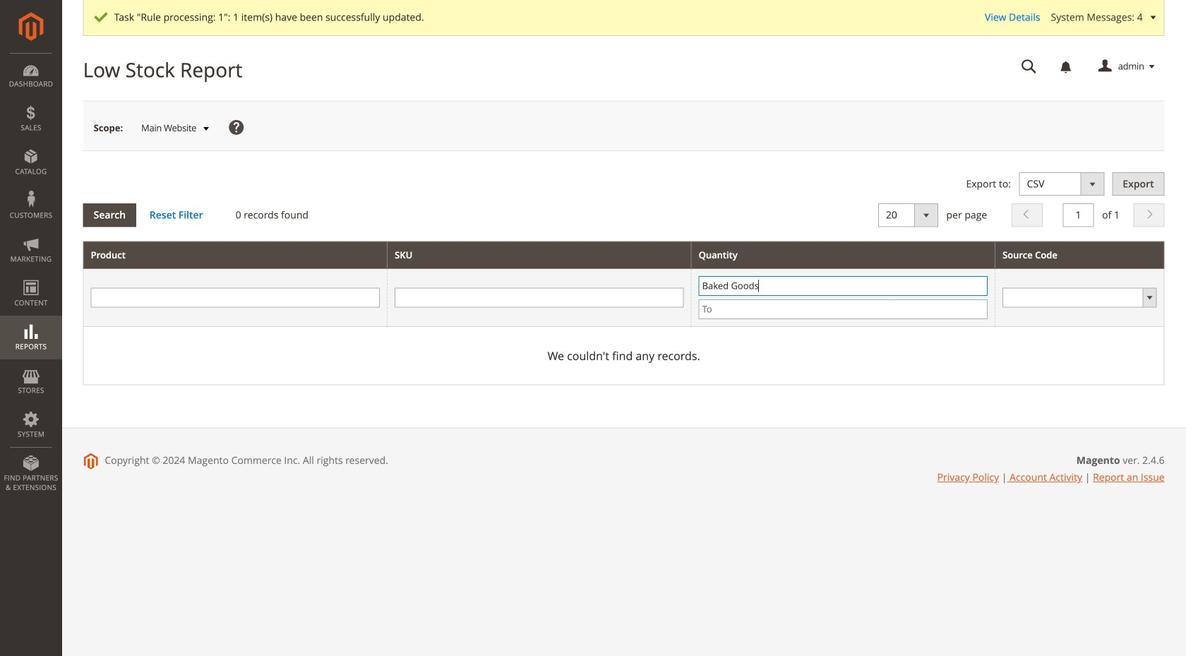 Task type: describe. For each thing, give the bounding box(es) containing it.
From text field
[[699, 276, 988, 296]]



Task type: locate. For each thing, give the bounding box(es) containing it.
None text field
[[1012, 54, 1048, 79], [1064, 204, 1095, 227], [1012, 54, 1048, 79], [1064, 204, 1095, 227]]

None text field
[[91, 288, 380, 308], [395, 288, 684, 308], [91, 288, 380, 308], [395, 288, 684, 308]]

To text field
[[699, 300, 988, 319]]

menu bar
[[0, 53, 62, 500]]

magento admin panel image
[[19, 12, 43, 41]]



